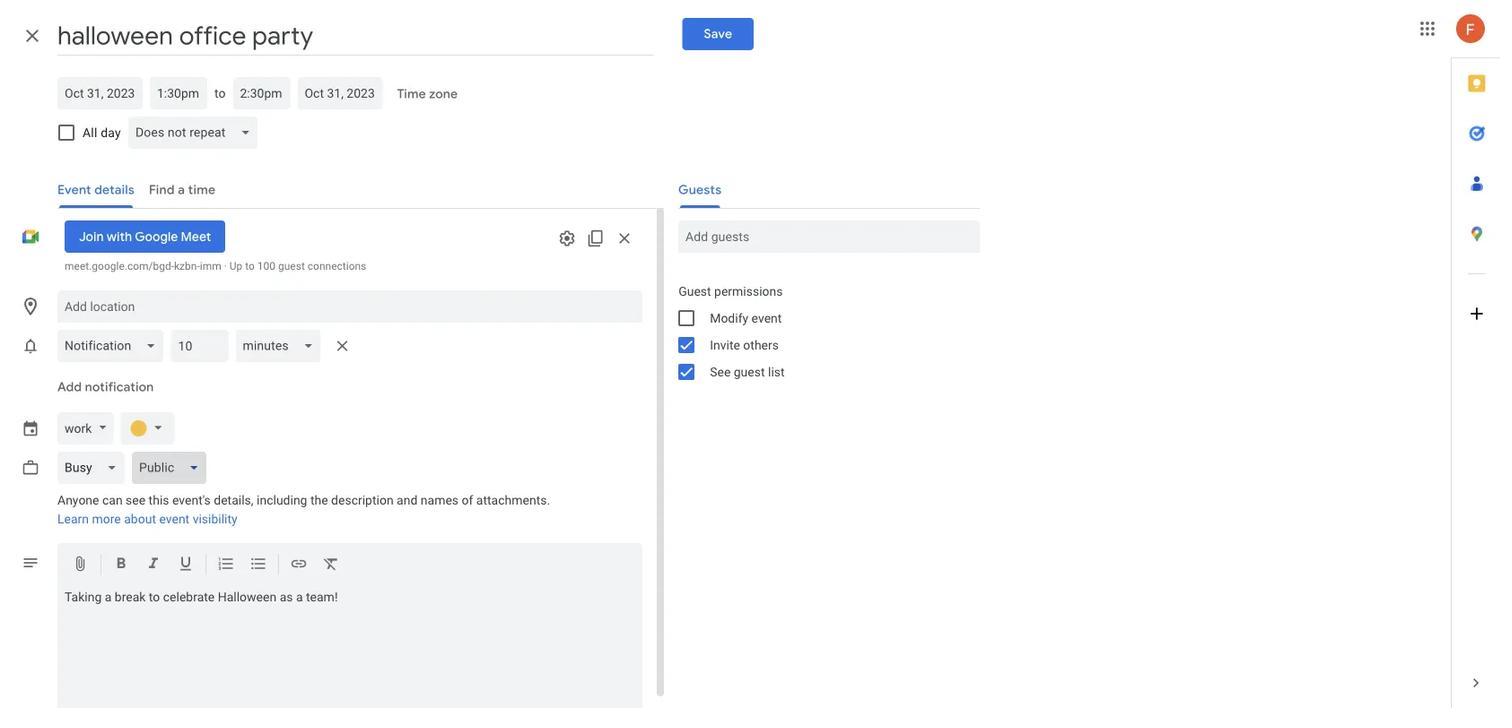 Task type: vqa. For each thing, say whether or not it's contained in the screenshot.
Time
yes



Task type: describe. For each thing, give the bounding box(es) containing it.
event's
[[172, 494, 211, 508]]

1 a from the left
[[105, 591, 112, 605]]

up
[[230, 260, 243, 273]]

team!
[[306, 591, 338, 605]]

time zone
[[397, 86, 458, 102]]

Minutes in advance for notification number field
[[178, 330, 221, 363]]

0 vertical spatial guest
[[278, 260, 305, 273]]

taking
[[65, 591, 102, 605]]

save
[[704, 26, 733, 42]]

can
[[102, 494, 123, 508]]

group containing guest permissions
[[664, 278, 980, 386]]

description
[[331, 494, 394, 508]]

more
[[92, 512, 121, 527]]

with
[[107, 229, 132, 245]]

time
[[397, 86, 426, 102]]

to inside the description text field
[[149, 591, 160, 605]]

connections
[[308, 260, 366, 273]]

100
[[257, 260, 276, 273]]

bulleted list image
[[249, 556, 267, 577]]

all
[[83, 125, 97, 140]]

list
[[768, 365, 785, 380]]

details,
[[214, 494, 254, 508]]

Start time text field
[[157, 83, 200, 104]]

bold image
[[112, 556, 130, 577]]

all day
[[83, 125, 121, 140]]

0 vertical spatial to
[[214, 86, 226, 101]]

taking a break to celebrate halloween as a team!
[[65, 591, 338, 605]]

join with google meet
[[79, 229, 211, 245]]

add notification button
[[50, 366, 161, 409]]

anyone
[[57, 494, 99, 508]]

as
[[280, 591, 293, 605]]

day
[[101, 125, 121, 140]]

add
[[57, 380, 82, 396]]

join
[[79, 229, 104, 245]]

learn more about event visibility link
[[57, 512, 238, 527]]

meet.google.com/bgd-
[[65, 260, 174, 273]]

others
[[743, 338, 779, 353]]

permissions
[[714, 284, 783, 299]]

Location text field
[[65, 291, 636, 323]]

join with google meet link
[[65, 221, 225, 253]]

underline image
[[177, 556, 195, 577]]

modify
[[710, 311, 749, 326]]

formatting options toolbar
[[57, 544, 643, 587]]

add notification
[[57, 380, 154, 396]]

notification
[[85, 380, 154, 396]]

anyone can see this event's details, including the description and names of attachments. learn more about event visibility
[[57, 494, 550, 527]]

End time text field
[[240, 83, 283, 104]]

about
[[124, 512, 156, 527]]

learn
[[57, 512, 89, 527]]



Task type: locate. For each thing, give the bounding box(es) containing it.
1 horizontal spatial to
[[214, 86, 226, 101]]

2 horizontal spatial to
[[245, 260, 255, 273]]

event up the others
[[752, 311, 782, 326]]

remove formatting image
[[322, 556, 340, 577]]

Description text field
[[57, 591, 643, 709]]

to right break
[[149, 591, 160, 605]]

invite others
[[710, 338, 779, 353]]

of
[[462, 494, 473, 508]]

the
[[310, 494, 328, 508]]

halloween
[[218, 591, 277, 605]]

a right as
[[296, 591, 303, 605]]

attachments.
[[476, 494, 550, 508]]

event down this
[[159, 512, 190, 527]]

imm
[[200, 260, 221, 273]]

italic image
[[144, 556, 162, 577]]

0 horizontal spatial event
[[159, 512, 190, 527]]

zone
[[429, 86, 458, 102]]

break
[[115, 591, 146, 605]]

google
[[135, 229, 178, 245]]

guest inside group
[[734, 365, 765, 380]]

1 horizontal spatial a
[[296, 591, 303, 605]]

None field
[[128, 117, 265, 149], [57, 330, 171, 363], [235, 330, 328, 363], [57, 452, 132, 485], [132, 452, 214, 485], [128, 117, 265, 149], [57, 330, 171, 363], [235, 330, 328, 363], [57, 452, 132, 485], [132, 452, 214, 485]]

0 horizontal spatial to
[[149, 591, 160, 605]]

guest left list
[[734, 365, 765, 380]]

guest
[[679, 284, 711, 299]]

End date text field
[[305, 83, 376, 104]]

Title text field
[[57, 16, 654, 56]]

guest
[[278, 260, 305, 273], [734, 365, 765, 380]]

names
[[421, 494, 459, 508]]

0 horizontal spatial guest
[[278, 260, 305, 273]]

·
[[224, 260, 227, 273]]

0 horizontal spatial a
[[105, 591, 112, 605]]

2 vertical spatial to
[[149, 591, 160, 605]]

save button
[[683, 18, 754, 50]]

to right the "up"
[[245, 260, 255, 273]]

invite
[[710, 338, 740, 353]]

to left end time text box
[[214, 86, 226, 101]]

kzbn-
[[174, 260, 200, 273]]

time zone button
[[390, 78, 465, 110]]

guest permissions
[[679, 284, 783, 299]]

see guest list
[[710, 365, 785, 380]]

including
[[257, 494, 307, 508]]

celebrate
[[163, 591, 215, 605]]

modify event
[[710, 311, 782, 326]]

event inside group
[[752, 311, 782, 326]]

Start date text field
[[65, 83, 136, 104]]

a left break
[[105, 591, 112, 605]]

1 vertical spatial event
[[159, 512, 190, 527]]

2 a from the left
[[296, 591, 303, 605]]

event
[[752, 311, 782, 326], [159, 512, 190, 527]]

a
[[105, 591, 112, 605], [296, 591, 303, 605]]

tab list
[[1452, 58, 1501, 659]]

1 vertical spatial to
[[245, 260, 255, 273]]

visibility
[[193, 512, 238, 527]]

meet
[[181, 229, 211, 245]]

group
[[664, 278, 980, 386]]

event inside anyone can see this event's details, including the description and names of attachments. learn more about event visibility
[[159, 512, 190, 527]]

1 vertical spatial guest
[[734, 365, 765, 380]]

insert link image
[[290, 556, 308, 577]]

numbered list image
[[217, 556, 235, 577]]

and
[[397, 494, 418, 508]]

see
[[126, 494, 146, 508]]

1 horizontal spatial guest
[[734, 365, 765, 380]]

1 horizontal spatial event
[[752, 311, 782, 326]]

guest right 100
[[278, 260, 305, 273]]

meet.google.com/bgd-kzbn-imm · up to 100 guest connections
[[65, 260, 366, 273]]

this
[[149, 494, 169, 508]]

work
[[65, 421, 92, 436]]

Guests text field
[[686, 221, 973, 253]]

0 vertical spatial event
[[752, 311, 782, 326]]

10 minutes before element
[[57, 327, 357, 366]]

to
[[214, 86, 226, 101], [245, 260, 255, 273], [149, 591, 160, 605]]

see
[[710, 365, 731, 380]]



